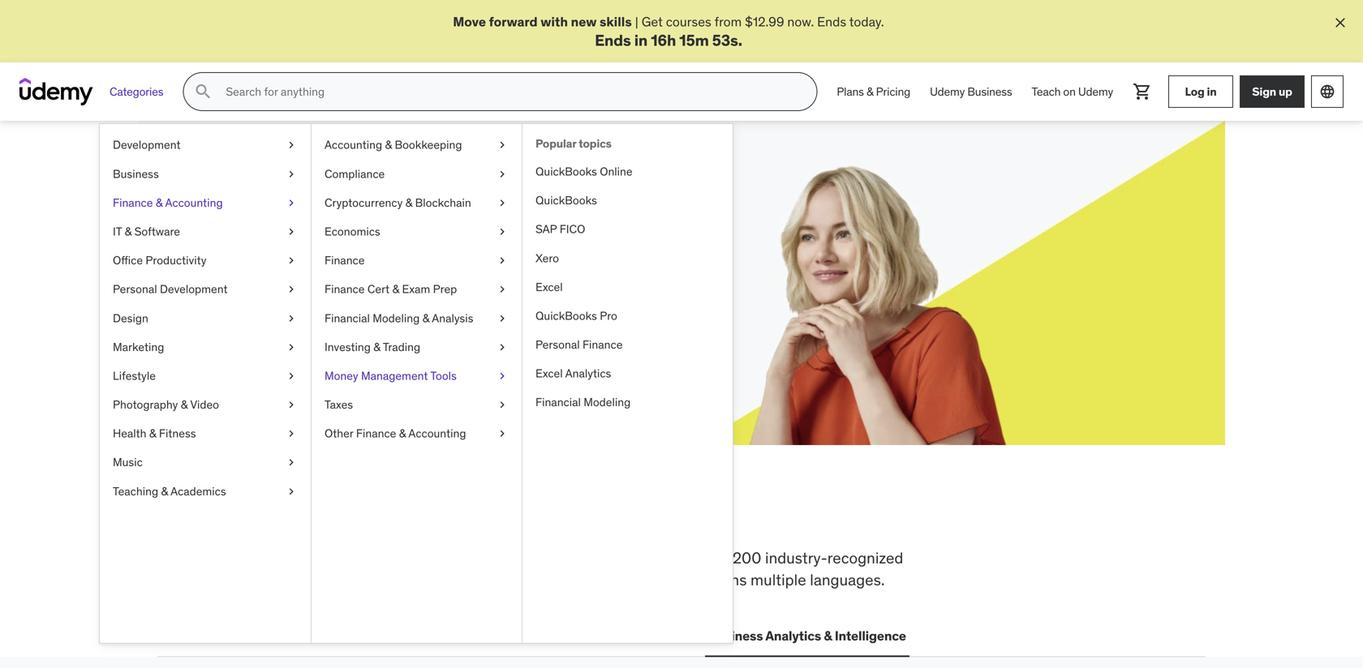 Task type: locate. For each thing, give the bounding box(es) containing it.
personal inside 'link'
[[113, 282, 157, 297]]

sale
[[261, 250, 286, 267]]

udemy right pricing
[[930, 84, 965, 99]]

skills up the supports
[[347, 549, 382, 568]]

health
[[113, 427, 147, 441]]

xsmall image inside cryptocurrency & blockchain link
[[496, 195, 509, 211]]

1 vertical spatial quickbooks
[[536, 193, 597, 208]]

xsmall image inside marketing link
[[285, 340, 298, 355]]

it left certifications
[[291, 628, 302, 645]]

to
[[385, 549, 399, 568]]

today. inside skills for your future expand your potential with a course for as little as $12.99. sale ends today.
[[321, 250, 356, 267]]

well-
[[400, 570, 434, 590]]

0 vertical spatial it
[[113, 224, 122, 239]]

xsmall image inside business link
[[285, 166, 298, 182]]

web development
[[161, 628, 272, 645]]

xsmall image inside accounting & bookkeeping link
[[496, 137, 509, 153]]

1 horizontal spatial modeling
[[584, 395, 631, 410]]

in right log
[[1207, 84, 1217, 99]]

udemy right on
[[1079, 84, 1114, 99]]

recognized
[[828, 549, 904, 568]]

accounting down business link
[[165, 196, 223, 210]]

development inside button
[[191, 628, 272, 645]]

1 horizontal spatial udemy
[[1079, 84, 1114, 99]]

it inside button
[[291, 628, 302, 645]]

1 vertical spatial skills
[[269, 495, 357, 537]]

personal development link
[[100, 275, 311, 304]]

0 vertical spatial excel
[[536, 280, 563, 295]]

analytics inside business analytics & intelligence button
[[766, 628, 821, 645]]

1 horizontal spatial for
[[425, 232, 441, 249]]

xsmall image left investing
[[285, 340, 298, 355]]

& down compliance link
[[406, 196, 413, 210]]

1 vertical spatial it
[[291, 628, 302, 645]]

one
[[549, 495, 607, 537]]

development down office productivity link
[[160, 282, 228, 297]]

xsmall image inside teaching & academics link
[[285, 484, 298, 500]]

1 horizontal spatial analytics
[[766, 628, 821, 645]]

xsmall image for office productivity
[[285, 253, 298, 269]]

business inside button
[[708, 628, 763, 645]]

web development button
[[157, 617, 275, 656]]

1 horizontal spatial accounting
[[325, 138, 382, 152]]

1 horizontal spatial in
[[634, 30, 648, 50]]

0 horizontal spatial today.
[[321, 250, 356, 267]]

with inside skills for your future expand your potential with a course for as little as $12.99. sale ends today.
[[345, 232, 370, 249]]

& for video
[[181, 398, 188, 412]]

1 vertical spatial your
[[263, 232, 288, 249]]

skills for your future expand your potential with a course for as little as $12.99. sale ends today.
[[216, 192, 503, 267]]

1 horizontal spatial business
[[708, 628, 763, 645]]

xsmall image for accounting & bookkeeping
[[496, 137, 509, 153]]

xsmall image
[[285, 166, 298, 182], [496, 166, 509, 182], [285, 195, 298, 211], [496, 195, 509, 211], [285, 224, 298, 240], [285, 253, 298, 269], [496, 253, 509, 269], [285, 282, 298, 298], [496, 340, 509, 355], [285, 368, 298, 384], [496, 368, 509, 384], [496, 397, 509, 413], [285, 426, 298, 442], [496, 426, 509, 442], [285, 455, 298, 471]]

ends right now.
[[817, 13, 847, 30]]

0 vertical spatial for
[[293, 192, 331, 225]]

1 vertical spatial development
[[160, 282, 228, 297]]

personal up excel analytics
[[536, 338, 580, 352]]

xsmall image inside the money management tools link
[[496, 368, 509, 384]]

development down categories dropdown button
[[113, 138, 181, 152]]

exam
[[402, 282, 430, 297]]

2 horizontal spatial in
[[1207, 84, 1217, 99]]

xsmall image inside personal development 'link'
[[285, 282, 298, 298]]

Search for anything text field
[[223, 78, 797, 106]]

with left new
[[541, 13, 568, 30]]

categories
[[110, 84, 163, 99]]

& right teaching
[[161, 484, 168, 499]]

fitness
[[159, 427, 196, 441]]

xsmall image for personal development
[[285, 282, 298, 298]]

1 vertical spatial financial
[[536, 395, 581, 410]]

xsmall image inside music link
[[285, 455, 298, 471]]

0 vertical spatial personal
[[113, 282, 157, 297]]

& left video
[[181, 398, 188, 412]]

1 horizontal spatial with
[[541, 13, 568, 30]]

sign up link
[[1240, 76, 1305, 108]]

2 vertical spatial business
[[708, 628, 763, 645]]

2 vertical spatial skills
[[347, 549, 382, 568]]

financial for financial modeling & analysis
[[325, 311, 370, 326]]

log
[[1185, 84, 1205, 99]]

as left little
[[444, 232, 457, 249]]

1 vertical spatial modeling
[[584, 395, 631, 410]]

0 vertical spatial your
[[336, 192, 395, 225]]

our
[[255, 570, 277, 590]]

0 vertical spatial analytics
[[565, 367, 611, 381]]

excel down xero
[[536, 280, 563, 295]]

financial inside money management tools "element"
[[536, 395, 581, 410]]

prep
[[433, 282, 457, 297]]

0 horizontal spatial modeling
[[373, 311, 420, 326]]

money management tools element
[[522, 124, 733, 644]]

blockchain
[[415, 196, 471, 210]]

0 vertical spatial financial
[[325, 311, 370, 326]]

in inside move forward with new skills | get courses from $12.99 now. ends today. ends in 16h 15m 53s .
[[634, 30, 648, 50]]

teach on udemy link
[[1022, 72, 1123, 111]]

marketing
[[113, 340, 164, 355]]

xsmall image left taxes at the left bottom of the page
[[285, 397, 298, 413]]

choose a language image
[[1320, 84, 1336, 100]]

finance up "it & software"
[[113, 196, 153, 210]]

xsmall image inside investing & trading link
[[496, 340, 509, 355]]

xsmall image right the
[[285, 484, 298, 500]]

business down "spans"
[[708, 628, 763, 645]]

business up finance & accounting on the left top of the page
[[113, 167, 159, 181]]

16h 15m 53s
[[651, 30, 738, 50]]

xsmall image right prep at the top of the page
[[496, 282, 509, 298]]

analytics down multiple in the bottom right of the page
[[766, 628, 821, 645]]

finance left cert at the top of the page
[[325, 282, 365, 297]]

1 vertical spatial personal
[[536, 338, 580, 352]]

1 horizontal spatial it
[[291, 628, 302, 645]]

0 vertical spatial today.
[[850, 13, 884, 30]]

2 horizontal spatial for
[[677, 549, 696, 568]]

xsmall image for marketing
[[285, 340, 298, 355]]

& left bookkeeping
[[385, 138, 392, 152]]

1 excel from the top
[[536, 280, 563, 295]]

0 horizontal spatial accounting
[[165, 196, 223, 210]]

xsmall image left popular
[[496, 137, 509, 153]]

online
[[600, 164, 633, 179]]

development right web
[[191, 628, 272, 645]]

excel down personal finance
[[536, 367, 563, 381]]

skills
[[216, 192, 289, 225]]

1 vertical spatial today.
[[321, 250, 356, 267]]

xsmall image inside lifestyle link
[[285, 368, 298, 384]]

economics
[[325, 224, 380, 239]]

3 quickbooks from the top
[[536, 309, 597, 323]]

1 vertical spatial excel
[[536, 367, 563, 381]]

excel for excel
[[536, 280, 563, 295]]

as
[[444, 232, 457, 249], [490, 232, 503, 249]]

xsmall image for economics
[[496, 224, 509, 240]]

modeling for financial modeling & analysis
[[373, 311, 420, 326]]

& up software
[[156, 196, 163, 210]]

2 vertical spatial development
[[191, 628, 272, 645]]

& up office
[[125, 224, 132, 239]]

0 horizontal spatial personal
[[113, 282, 157, 297]]

xsmall image right little
[[496, 224, 509, 240]]

xsmall image for it & software
[[285, 224, 298, 240]]

for inside covering critical workplace skills to technical topics, including prep content for over 200 industry-recognized certifications, our catalog supports well-rounded professional development and spans multiple languages.
[[677, 549, 696, 568]]

0 vertical spatial skills
[[600, 13, 632, 30]]

finance link
[[312, 246, 522, 275]]

& right health
[[149, 427, 156, 441]]

development inside 'link'
[[160, 282, 228, 297]]

finance
[[113, 196, 153, 210], [325, 253, 365, 268], [325, 282, 365, 297], [583, 338, 623, 352], [356, 427, 396, 441]]

for for workplace
[[677, 549, 696, 568]]

& for pricing
[[867, 84, 874, 99]]

0 horizontal spatial your
[[263, 232, 288, 249]]

xsmall image
[[285, 137, 298, 153], [496, 137, 509, 153], [496, 224, 509, 240], [496, 282, 509, 298], [285, 311, 298, 327], [496, 311, 509, 327], [285, 340, 298, 355], [285, 397, 298, 413], [285, 484, 298, 500]]

move
[[453, 13, 486, 30]]

2 vertical spatial quickbooks
[[536, 309, 597, 323]]

taxes link
[[312, 391, 522, 420]]

today. right now.
[[850, 13, 884, 30]]

personal development
[[113, 282, 228, 297]]

xsmall image inside finance & accounting 'link'
[[285, 195, 298, 211]]

1 vertical spatial with
[[345, 232, 370, 249]]

2 quickbooks from the top
[[536, 193, 597, 208]]

intelligence
[[835, 628, 906, 645]]

development
[[113, 138, 181, 152], [160, 282, 228, 297], [191, 628, 272, 645]]

xsmall image right analysis
[[496, 311, 509, 327]]

xsmall image for other finance & accounting
[[496, 426, 509, 442]]

financial
[[325, 311, 370, 326], [536, 395, 581, 410]]

xsmall image for taxes
[[496, 397, 509, 413]]

xsmall image for music
[[285, 455, 298, 471]]

professional
[[495, 570, 579, 590]]

0 vertical spatial modeling
[[373, 311, 420, 326]]

today. down potential
[[321, 250, 356, 267]]

xsmall image inside other finance & accounting link
[[496, 426, 509, 442]]

0 horizontal spatial financial
[[325, 311, 370, 326]]

health & fitness
[[113, 427, 196, 441]]

finance for finance
[[325, 253, 365, 268]]

xsmall image inside development link
[[285, 137, 298, 153]]

it
[[113, 224, 122, 239], [291, 628, 302, 645]]

2 vertical spatial in
[[511, 495, 543, 537]]

xsmall image down ends
[[285, 311, 298, 327]]

financial up investing
[[325, 311, 370, 326]]

industry-
[[765, 549, 828, 568]]

lifestyle
[[113, 369, 156, 383]]

excel analytics
[[536, 367, 611, 381]]

xsmall image inside office productivity link
[[285, 253, 298, 269]]

modeling down the excel analytics "link"
[[584, 395, 631, 410]]

development for web
[[191, 628, 272, 645]]

submit search image
[[193, 82, 213, 102]]

& left intelligence
[[824, 628, 832, 645]]

it for it & software
[[113, 224, 122, 239]]

modeling inside financial modeling & analysis link
[[373, 311, 420, 326]]

business analytics & intelligence
[[708, 628, 906, 645]]

& for trading
[[374, 340, 381, 355]]

finance down pro
[[583, 338, 623, 352]]

& for fitness
[[149, 427, 156, 441]]

xsmall image inside the finance cert & exam prep link
[[496, 282, 509, 298]]

business
[[968, 84, 1013, 99], [113, 167, 159, 181], [708, 628, 763, 645]]

accounting up compliance
[[325, 138, 382, 152]]

analytics inside the excel analytics "link"
[[565, 367, 611, 381]]

new
[[571, 13, 597, 30]]

finance for finance cert & exam prep
[[325, 282, 365, 297]]

quickbooks up the sap fico
[[536, 193, 597, 208]]

finance down economics
[[325, 253, 365, 268]]

& for software
[[125, 224, 132, 239]]

business left teach
[[968, 84, 1013, 99]]

1 vertical spatial accounting
[[165, 196, 223, 210]]

photography & video link
[[100, 391, 311, 420]]

today. inside move forward with new skills | get courses from $12.99 now. ends today. ends in 16h 15m 53s .
[[850, 13, 884, 30]]

udemy inside "link"
[[930, 84, 965, 99]]

xsmall image for financial modeling & analysis
[[496, 311, 509, 327]]

.
[[738, 30, 743, 50]]

your up sale
[[263, 232, 288, 249]]

0 horizontal spatial in
[[511, 495, 543, 537]]

finance inside 'link'
[[113, 196, 153, 210]]

xsmall image inside the it & software link
[[285, 224, 298, 240]]

with left a
[[345, 232, 370, 249]]

it & software
[[113, 224, 180, 239]]

0 horizontal spatial business
[[113, 167, 159, 181]]

courses
[[666, 13, 712, 30]]

skills
[[600, 13, 632, 30], [269, 495, 357, 537], [347, 549, 382, 568]]

xsmall image for teaching & academics
[[285, 484, 298, 500]]

xsmall image inside taxes link
[[496, 397, 509, 413]]

0 horizontal spatial it
[[113, 224, 122, 239]]

development for personal
[[160, 282, 228, 297]]

skills inside covering critical workplace skills to technical topics, including prep content for over 200 industry-recognized certifications, our catalog supports well-rounded professional development and spans multiple languages.
[[347, 549, 382, 568]]

certifications
[[305, 628, 388, 645]]

1 vertical spatial analytics
[[766, 628, 821, 645]]

2 horizontal spatial accounting
[[409, 427, 466, 441]]

leadership button
[[404, 617, 477, 656]]

personal up design
[[113, 282, 157, 297]]

1 vertical spatial business
[[113, 167, 159, 181]]

prep
[[585, 549, 616, 568]]

plans & pricing link
[[827, 72, 920, 111]]

sap
[[536, 222, 557, 237]]

for right "course"
[[425, 232, 441, 249]]

office productivity
[[113, 253, 206, 268]]

2 vertical spatial for
[[677, 549, 696, 568]]

today.
[[850, 13, 884, 30], [321, 250, 356, 267]]

for up potential
[[293, 192, 331, 225]]

covering critical workplace skills to technical topics, including prep content for over 200 industry-recognized certifications, our catalog supports well-rounded professional development and spans multiple languages.
[[157, 549, 904, 590]]

& inside 'link'
[[156, 196, 163, 210]]

cryptocurrency
[[325, 196, 403, 210]]

excel
[[536, 280, 563, 295], [536, 367, 563, 381]]

xsmall image for development
[[285, 137, 298, 153]]

personal finance
[[536, 338, 623, 352]]

1 horizontal spatial financial
[[536, 395, 581, 410]]

all the skills you need in one place
[[157, 495, 698, 537]]

as right little
[[490, 232, 503, 249]]

popular
[[536, 137, 576, 151]]

xsmall image inside financial modeling & analysis link
[[496, 311, 509, 327]]

quickbooks pro link
[[523, 302, 733, 331]]

tools
[[430, 369, 457, 383]]

teach
[[1032, 84, 1061, 99]]

communication button
[[589, 617, 692, 656]]

quickbooks down popular topics
[[536, 164, 597, 179]]

0 horizontal spatial analytics
[[565, 367, 611, 381]]

2 excel from the top
[[536, 367, 563, 381]]

it up office
[[113, 224, 122, 239]]

in down '|'
[[634, 30, 648, 50]]

accounting down taxes link on the bottom left of the page
[[409, 427, 466, 441]]

modeling down finance cert & exam prep
[[373, 311, 420, 326]]

fico
[[560, 222, 585, 237]]

0 vertical spatial with
[[541, 13, 568, 30]]

& left the trading
[[374, 340, 381, 355]]

1 horizontal spatial your
[[336, 192, 395, 225]]

place
[[613, 495, 698, 537]]

analytics up financial modeling
[[565, 367, 611, 381]]

financial down excel analytics
[[536, 395, 581, 410]]

0 vertical spatial in
[[634, 30, 648, 50]]

quickbooks up personal finance
[[536, 309, 597, 323]]

1 quickbooks from the top
[[536, 164, 597, 179]]

xsmall image inside finance link
[[496, 253, 509, 269]]

1 horizontal spatial today.
[[850, 13, 884, 30]]

business for business analytics & intelligence
[[708, 628, 763, 645]]

2 horizontal spatial business
[[968, 84, 1013, 99]]

0 horizontal spatial with
[[345, 232, 370, 249]]

excel inside "link"
[[536, 367, 563, 381]]

0 horizontal spatial udemy
[[930, 84, 965, 99]]

xsmall image inside compliance link
[[496, 166, 509, 182]]

teaching & academics
[[113, 484, 226, 499]]

investing & trading
[[325, 340, 421, 355]]

finance inside money management tools "element"
[[583, 338, 623, 352]]

& right plans
[[867, 84, 874, 99]]

udemy
[[930, 84, 965, 99], [1079, 84, 1114, 99]]

ends down new
[[595, 30, 631, 50]]

for up and
[[677, 549, 696, 568]]

excel link
[[523, 273, 733, 302]]

personal inside money management tools "element"
[[536, 338, 580, 352]]

0 vertical spatial quickbooks
[[536, 164, 597, 179]]

close image
[[1333, 15, 1349, 31]]

skills left '|'
[[600, 13, 632, 30]]

spans
[[706, 570, 747, 590]]

xsmall image inside health & fitness link
[[285, 426, 298, 442]]

modeling inside financial modeling link
[[584, 395, 631, 410]]

xsmall image inside design link
[[285, 311, 298, 327]]

xsmall image inside economics 'link'
[[496, 224, 509, 240]]

business for business
[[113, 167, 159, 181]]

1 horizontal spatial as
[[490, 232, 503, 249]]

shopping cart with 0 items image
[[1133, 82, 1153, 102]]

xsmall image inside photography & video link
[[285, 397, 298, 413]]

potential
[[291, 232, 342, 249]]

0 horizontal spatial as
[[444, 232, 457, 249]]

2 vertical spatial accounting
[[409, 427, 466, 441]]

1 udemy from the left
[[930, 84, 965, 99]]

your up a
[[336, 192, 395, 225]]

0 vertical spatial business
[[968, 84, 1013, 99]]

investing & trading link
[[312, 333, 522, 362]]

in up "including"
[[511, 495, 543, 537]]

it certifications
[[291, 628, 388, 645]]

1 horizontal spatial personal
[[536, 338, 580, 352]]

xsmall image up skills
[[285, 137, 298, 153]]

1 vertical spatial for
[[425, 232, 441, 249]]

analytics for business
[[766, 628, 821, 645]]

skills up workplace
[[269, 495, 357, 537]]



Task type: describe. For each thing, give the bounding box(es) containing it.
financial for financial modeling
[[536, 395, 581, 410]]

move forward with new skills | get courses from $12.99 now. ends today. ends in 16h 15m 53s .
[[453, 13, 884, 50]]

xsmall image for compliance
[[496, 166, 509, 182]]

sign
[[1253, 84, 1277, 99]]

office productivity link
[[100, 246, 311, 275]]

0 horizontal spatial ends
[[595, 30, 631, 50]]

& for accounting
[[156, 196, 163, 210]]

and
[[677, 570, 703, 590]]

it & software link
[[100, 217, 311, 246]]

udemy business
[[930, 84, 1013, 99]]

& for academics
[[161, 484, 168, 499]]

teaching
[[113, 484, 158, 499]]

office
[[113, 253, 143, 268]]

xsmall image for lifestyle
[[285, 368, 298, 384]]

topics
[[579, 137, 612, 151]]

sap fico
[[536, 222, 585, 237]]

xsmall image for finance & accounting
[[285, 195, 298, 211]]

on
[[1064, 84, 1076, 99]]

xsmall image for finance cert & exam prep
[[496, 282, 509, 298]]

productivity
[[146, 253, 206, 268]]

accounting inside 'link'
[[165, 196, 223, 210]]

& right cert at the top of the page
[[392, 282, 399, 297]]

it for it certifications
[[291, 628, 302, 645]]

quickbooks link
[[523, 186, 733, 215]]

forward
[[489, 13, 538, 30]]

money management tools link
[[312, 362, 522, 391]]

accounting & bookkeeping link
[[312, 131, 522, 160]]

get
[[642, 13, 663, 30]]

$12.99
[[745, 13, 784, 30]]

business inside "link"
[[968, 84, 1013, 99]]

excel for excel analytics
[[536, 367, 563, 381]]

xsmall image for business
[[285, 166, 298, 182]]

& left analysis
[[423, 311, 430, 326]]

accounting & bookkeeping
[[325, 138, 462, 152]]

log in
[[1185, 84, 1217, 99]]

quickbooks for quickbooks online
[[536, 164, 597, 179]]

pricing
[[876, 84, 911, 99]]

expand
[[216, 232, 260, 249]]

music
[[113, 456, 143, 470]]

including
[[518, 549, 581, 568]]

with inside move forward with new skills | get courses from $12.99 now. ends today. ends in 16h 15m 53s .
[[541, 13, 568, 30]]

log in link
[[1169, 76, 1234, 108]]

analysis
[[432, 311, 474, 326]]

teach on udemy
[[1032, 84, 1114, 99]]

business link
[[100, 160, 311, 189]]

photography & video
[[113, 398, 219, 412]]

cert
[[368, 282, 390, 297]]

supports
[[335, 570, 397, 590]]

plans
[[837, 84, 864, 99]]

covering
[[157, 549, 219, 568]]

xero
[[536, 251, 559, 266]]

personal finance link
[[523, 331, 733, 360]]

personal for personal finance
[[536, 338, 580, 352]]

from
[[715, 13, 742, 30]]

quickbooks for quickbooks pro
[[536, 309, 597, 323]]

1 horizontal spatial ends
[[817, 13, 847, 30]]

& inside button
[[824, 628, 832, 645]]

xsmall image for photography & video
[[285, 397, 298, 413]]

xsmall image for money management tools
[[496, 368, 509, 384]]

xsmall image for investing & trading
[[496, 340, 509, 355]]

& for bookkeeping
[[385, 138, 392, 152]]

finance for finance & accounting
[[113, 196, 153, 210]]

a
[[373, 232, 380, 249]]

certifications,
[[157, 570, 251, 590]]

xsmall image for health & fitness
[[285, 426, 298, 442]]

1 as from the left
[[444, 232, 457, 249]]

0 horizontal spatial for
[[293, 192, 331, 225]]

2 udemy from the left
[[1079, 84, 1114, 99]]

communication
[[593, 628, 689, 645]]

& down taxes link on the bottom left of the page
[[399, 427, 406, 441]]

& for blockchain
[[406, 196, 413, 210]]

catalog
[[281, 570, 332, 590]]

investing
[[325, 340, 371, 355]]

excel analytics link
[[523, 360, 733, 389]]

financial modeling & analysis
[[325, 311, 474, 326]]

finance cert & exam prep link
[[312, 275, 522, 304]]

little
[[461, 232, 486, 249]]

personal for personal development
[[113, 282, 157, 297]]

video
[[190, 398, 219, 412]]

2 as from the left
[[490, 232, 503, 249]]

xsmall image for design
[[285, 311, 298, 327]]

money
[[325, 369, 358, 383]]

quickbooks for quickbooks
[[536, 193, 597, 208]]

for for your
[[425, 232, 441, 249]]

trading
[[383, 340, 421, 355]]

critical
[[223, 549, 269, 568]]

xsmall image for cryptocurrency & blockchain
[[496, 195, 509, 211]]

rounded
[[434, 570, 491, 590]]

quickbooks online link
[[523, 157, 733, 186]]

skills inside move forward with new skills | get courses from $12.99 now. ends today. ends in 16h 15m 53s .
[[600, 13, 632, 30]]

now.
[[788, 13, 814, 30]]

0 vertical spatial development
[[113, 138, 181, 152]]

xsmall image for finance
[[496, 253, 509, 269]]

0 vertical spatial accounting
[[325, 138, 382, 152]]

xero link
[[523, 244, 733, 273]]

udemy image
[[19, 78, 93, 106]]

modeling for financial modeling
[[584, 395, 631, 410]]

development
[[583, 570, 673, 590]]

it certifications button
[[288, 617, 391, 656]]

science
[[525, 628, 573, 645]]

design
[[113, 311, 148, 326]]

health & fitness link
[[100, 420, 311, 449]]

financial modeling
[[536, 395, 631, 410]]

finance right other
[[356, 427, 396, 441]]

web
[[161, 628, 188, 645]]

categories button
[[100, 72, 173, 111]]

teaching & academics link
[[100, 477, 311, 506]]

1 vertical spatial in
[[1207, 84, 1217, 99]]

multiple
[[751, 570, 806, 590]]

quickbooks pro
[[536, 309, 618, 323]]

marketing link
[[100, 333, 311, 362]]

need
[[427, 495, 505, 537]]

analytics for excel
[[565, 367, 611, 381]]

future
[[400, 192, 479, 225]]

other finance & accounting
[[325, 427, 466, 441]]

academics
[[171, 484, 226, 499]]

you
[[363, 495, 421, 537]]

leadership
[[407, 628, 474, 645]]



Task type: vqa. For each thing, say whether or not it's contained in the screenshot.
NOW.
yes



